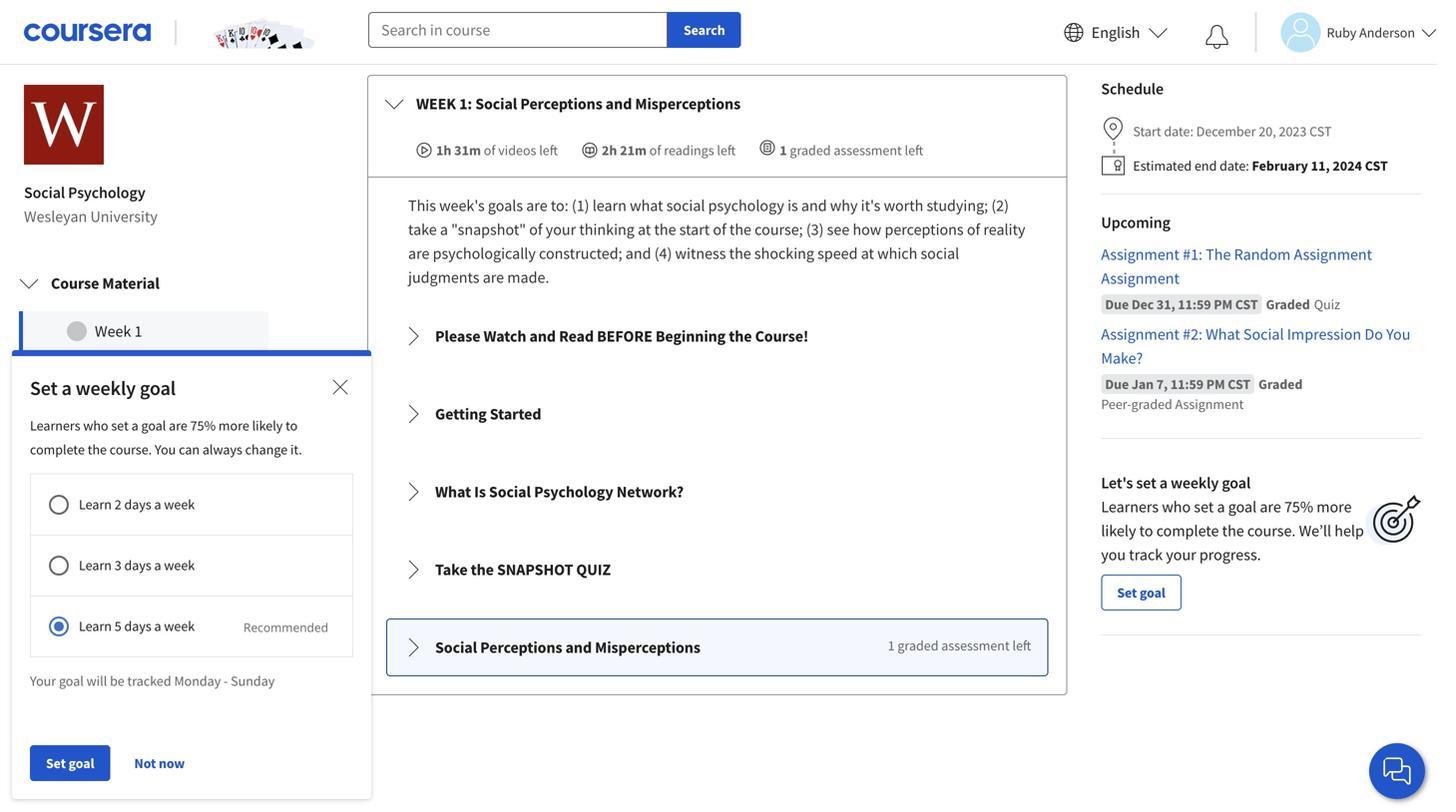 Task type: locate. For each thing, give the bounding box(es) containing it.
75% up we'll
[[1285, 497, 1314, 517]]

1 horizontal spatial you
[[1387, 324, 1411, 344]]

what inside dropdown button
[[435, 482, 471, 502]]

3
[[134, 401, 142, 421], [115, 557, 122, 575]]

assignment
[[1101, 245, 1180, 265], [1294, 245, 1373, 265], [1101, 269, 1180, 289], [1101, 324, 1180, 344], [1176, 395, 1244, 413]]

who down let's set a weekly goal
[[1162, 497, 1191, 517]]

learners down set a weekly goal
[[30, 417, 80, 435]]

1 horizontal spatial set
[[1137, 473, 1157, 493]]

set inside learners who set a goal are 75% more likely to complete the course. you can always change it.
[[111, 417, 129, 435]]

see
[[827, 220, 850, 240]]

2 vertical spatial week
[[164, 618, 195, 636]]

set down "you"
[[1117, 584, 1137, 602]]

0 vertical spatial assessment
[[834, 141, 902, 159]]

date: right end
[[1220, 157, 1250, 175]]

week 6 link
[[19, 511, 269, 551]]

pm down the
[[1214, 296, 1233, 314]]

graded down assignment #2: what social impression do you make? link
[[1259, 375, 1303, 393]]

1 vertical spatial 1
[[134, 321, 142, 341]]

learners inside learners who set a goal are 75% more likely to complete the course. you can always change it.
[[30, 417, 80, 435]]

goal down track
[[1140, 584, 1166, 602]]

set down let's set a weekly goal
[[1194, 497, 1214, 517]]

social inside what is social psychology network? dropdown button
[[489, 482, 531, 502]]

the up progress.
[[1223, 521, 1245, 541]]

0 horizontal spatial what
[[435, 482, 471, 502]]

coursera image
[[24, 16, 151, 48]]

1h 31m of videos left
[[436, 141, 558, 159]]

75% up can
[[190, 417, 216, 435]]

1 vertical spatial date:
[[1220, 157, 1250, 175]]

set up the week 4
[[111, 417, 129, 435]]

1 vertical spatial 3
[[115, 557, 122, 575]]

you
[[1387, 324, 1411, 344], [155, 441, 176, 459]]

learners for learners who set a goal are 75% more likely to complete the course. you can always change it.
[[30, 417, 80, 435]]

1 vertical spatial to
[[1140, 521, 1154, 541]]

5 week from the top
[[95, 481, 131, 501]]

0 vertical spatial graded
[[790, 141, 831, 159]]

learn up week 6
[[79, 496, 112, 513]]

week left 6
[[95, 521, 131, 541]]

11:59 right 31,
[[1178, 296, 1211, 314]]

0 vertical spatial graded
[[1266, 296, 1310, 314]]

2 week from the top
[[95, 361, 131, 381]]

are inside learners who set a goal are 75% more likely to complete the course. you can always change it.
[[169, 417, 188, 435]]

set for learners who set a goal are 75% more likely to complete the course. you can always change it.
[[111, 417, 129, 435]]

social inside "week 1: social perceptions and misperceptions" dropdown button
[[475, 94, 517, 114]]

1 horizontal spatial 75%
[[1285, 497, 1314, 517]]

5 inside set a weekly goal option group
[[115, 618, 122, 636]]

week up week 2
[[95, 321, 131, 341]]

pm
[[1214, 296, 1233, 314], [1207, 375, 1226, 393]]

1 vertical spatial who
[[1162, 497, 1191, 517]]

goal
[[140, 376, 176, 401], [141, 417, 166, 435], [1222, 473, 1251, 493], [1229, 497, 1257, 517], [1140, 584, 1166, 602], [59, 673, 84, 691], [69, 755, 94, 773]]

2 for week
[[134, 361, 142, 381]]

goals
[[488, 196, 523, 216]]

are up can
[[169, 417, 188, 435]]

3 week from the top
[[95, 401, 131, 421]]

course
[[51, 274, 99, 294]]

0 vertical spatial complete
[[30, 441, 85, 459]]

set a weekly goal option group
[[30, 474, 438, 658]]

0 horizontal spatial 5
[[115, 618, 122, 636]]

learn up will
[[79, 618, 112, 636]]

1 vertical spatial psychology
[[534, 482, 614, 502]]

complete for learners who set a goal are 75% more likely to complete the course. you can always change it.
[[30, 441, 85, 459]]

1 vertical spatial at
[[861, 244, 874, 264]]

studying;
[[927, 196, 988, 216]]

0 horizontal spatial psychology
[[68, 183, 145, 203]]

1 vertical spatial social
[[921, 244, 960, 264]]

0 horizontal spatial at
[[638, 220, 651, 240]]

1 vertical spatial set goal
[[46, 755, 94, 773]]

course!
[[755, 326, 809, 346]]

week's
[[439, 196, 485, 216]]

what is social psychology network?
[[435, 482, 684, 502]]

0 horizontal spatial learners
[[30, 417, 80, 435]]

0 horizontal spatial date:
[[1164, 122, 1194, 140]]

your down to:
[[546, 220, 576, 240]]

1 vertical spatial learners
[[1101, 497, 1159, 517]]

notes link
[[0, 660, 288, 710]]

1 horizontal spatial set goal button
[[1101, 575, 1182, 611]]

ruby anderson
[[1327, 23, 1416, 41]]

learn for learn 3 days a week
[[79, 557, 112, 575]]

11:59 inside assignment #2: what social impression do you make? due jan 7, 11:59 pm cst graded peer-graded assignment
[[1171, 375, 1204, 393]]

psychology left network?
[[534, 482, 614, 502]]

week inside 'link'
[[95, 361, 131, 381]]

misperceptions down quiz
[[595, 638, 701, 658]]

your
[[546, 220, 576, 240], [1166, 545, 1197, 565]]

estimated
[[1133, 157, 1192, 175]]

social down take
[[435, 638, 477, 658]]

3 inside set a weekly goal option group
[[115, 557, 122, 575]]

graded
[[1266, 296, 1310, 314], [1259, 375, 1303, 393]]

the right witness on the top of page
[[729, 244, 751, 264]]

0 vertical spatial your
[[546, 220, 576, 240]]

are left to:
[[526, 196, 548, 216]]

0 vertical spatial to
[[286, 417, 298, 435]]

0 horizontal spatial 3
[[115, 557, 122, 575]]

1 learn from the top
[[79, 496, 112, 513]]

set right 'let's'
[[1137, 473, 1157, 493]]

more inside learners who set a goal are 75% more likely to complete the course. you can always change it.
[[219, 417, 249, 435]]

week 5 link
[[19, 471, 269, 511]]

course. down the week 3
[[110, 441, 152, 459]]

week up the week 3
[[95, 361, 131, 381]]

left inside social perceptions and misperceptions element
[[1013, 637, 1032, 655]]

1 vertical spatial what
[[435, 482, 471, 502]]

2 days from the top
[[124, 557, 151, 575]]

what left is
[[435, 482, 471, 502]]

likely inside learners who set a goal are 75% more likely to complete the course. we'll help you track your progress.
[[1101, 521, 1137, 541]]

course. inside learners who set a goal are 75% more likely to complete the course. we'll help you track your progress.
[[1248, 521, 1296, 541]]

graded
[[790, 141, 831, 159], [1132, 395, 1173, 413], [898, 637, 939, 655]]

weekly up learners who set a goal are 75% more likely to complete the course. we'll help you track your progress.
[[1171, 473, 1219, 493]]

set a weekly goal
[[30, 376, 176, 401]]

to up it.
[[286, 417, 298, 435]]

days up 6
[[124, 496, 151, 513]]

goal inside learners who set a goal are 75% more likely to complete the course. we'll help you track your progress.
[[1229, 497, 1257, 517]]

peer-
[[1101, 395, 1132, 413]]

who up the week 4
[[83, 417, 108, 435]]

likely up "you"
[[1101, 521, 1137, 541]]

7
[[134, 561, 142, 581]]

discussion forums
[[48, 725, 179, 745]]

more up help at the right bottom of the page
[[1317, 497, 1352, 517]]

2 horizontal spatial graded
[[1132, 395, 1173, 413]]

5 up 6
[[134, 481, 142, 501]]

0 vertical spatial set
[[30, 376, 58, 401]]

social inside social perceptions and misperceptions element
[[435, 638, 477, 658]]

track
[[1129, 545, 1163, 565]]

what
[[1206, 324, 1241, 344], [435, 482, 471, 502]]

set left week 2
[[30, 376, 58, 401]]

graded inside assignment #2: what social impression do you make? due jan 7, 11:59 pm cst graded peer-graded assignment
[[1259, 375, 1303, 393]]

0 vertical spatial 75%
[[190, 417, 216, 435]]

0 vertical spatial more
[[219, 417, 249, 435]]

who for learners who set a goal are 75% more likely to complete the course. we'll help you track your progress.
[[1162, 497, 1191, 517]]

2 vertical spatial graded
[[898, 637, 939, 655]]

1 graded assessment left
[[780, 141, 924, 159], [888, 637, 1032, 655]]

help center image
[[1386, 760, 1410, 784]]

you left can
[[155, 441, 176, 459]]

upcoming
[[1101, 213, 1171, 233]]

75% for you
[[190, 417, 216, 435]]

weekly
[[76, 376, 136, 401], [1171, 473, 1219, 493]]

the inside learners who set a goal are 75% more likely to complete the course. we'll help you track your progress.
[[1223, 521, 1245, 541]]

course. left we'll
[[1248, 521, 1296, 541]]

0 vertical spatial course.
[[110, 441, 152, 459]]

2 week from the top
[[164, 557, 195, 575]]

3 days from the top
[[124, 618, 151, 636]]

of right the "snapshot" on the left top of the page
[[529, 220, 543, 240]]

1 horizontal spatial graded
[[898, 637, 939, 655]]

2h 21m of readings left
[[602, 141, 736, 159]]

1 vertical spatial graded
[[1132, 395, 1173, 413]]

0 vertical spatial perceptions
[[520, 94, 603, 114]]

complete left the week 4
[[30, 441, 85, 459]]

2 due from the top
[[1105, 375, 1129, 393]]

1 vertical spatial more
[[1317, 497, 1352, 517]]

set goal up messages
[[46, 755, 94, 773]]

0 vertical spatial misperceptions
[[635, 94, 741, 114]]

who inside learners who set a goal are 75% more likely to complete the course. we'll help you track your progress.
[[1162, 497, 1191, 517]]

1 vertical spatial likely
[[1101, 521, 1137, 541]]

more inside learners who set a goal are 75% more likely to complete the course. we'll help you track your progress.
[[1317, 497, 1352, 517]]

0 horizontal spatial you
[[155, 441, 176, 459]]

watch
[[484, 326, 527, 346]]

0 horizontal spatial assessment
[[834, 141, 902, 159]]

1 vertical spatial set goal button
[[30, 746, 110, 782]]

due inside assignment #1: the random assignment assignment due dec 31, 11:59 pm cst graded quiz
[[1105, 296, 1129, 314]]

0 horizontal spatial 1
[[134, 321, 142, 341]]

of
[[484, 141, 496, 159], [650, 141, 661, 159], [529, 220, 543, 240], [713, 220, 726, 240], [967, 220, 981, 240]]

21m
[[620, 141, 647, 159]]

0 vertical spatial 2
[[134, 361, 142, 381]]

psychologically
[[433, 244, 536, 264]]

0 horizontal spatial more
[[219, 417, 249, 435]]

graded inside social perceptions and misperceptions element
[[898, 637, 939, 655]]

5 right the grades at the bottom left
[[115, 618, 122, 636]]

weekly inside set a weekly goal "dialog"
[[76, 376, 136, 401]]

5
[[134, 481, 142, 501], [115, 618, 122, 636]]

network?
[[617, 482, 684, 502]]

getting started
[[435, 404, 542, 424]]

at down how
[[861, 244, 874, 264]]

31m
[[454, 141, 481, 159]]

speed
[[818, 244, 858, 264]]

social perceptions and misperceptions element
[[387, 620, 1048, 676]]

social
[[475, 94, 517, 114], [24, 183, 65, 203], [1244, 324, 1284, 344], [489, 482, 531, 502], [435, 638, 477, 658]]

1 vertical spatial assessment
[[942, 637, 1010, 655]]

1 week from the top
[[95, 321, 131, 341]]

at down what
[[638, 220, 651, 240]]

graded left quiz
[[1266, 296, 1310, 314]]

(1)
[[572, 196, 590, 216]]

set
[[30, 376, 58, 401], [1117, 584, 1137, 602], [46, 755, 66, 773]]

1 days from the top
[[124, 496, 151, 513]]

2 inside set a weekly goal option group
[[115, 496, 122, 513]]

0 vertical spatial 3
[[134, 401, 142, 421]]

week 2 link
[[19, 351, 269, 391]]

1 vertical spatial complete
[[1157, 521, 1219, 541]]

0 vertical spatial likely
[[252, 417, 283, 435]]

week for week 1
[[95, 321, 131, 341]]

misperceptions
[[635, 94, 741, 114], [595, 638, 701, 658]]

week for week 7
[[95, 561, 131, 581]]

set inside learners who set a goal are 75% more likely to complete the course. we'll help you track your progress.
[[1194, 497, 1214, 517]]

cst right 2024
[[1365, 157, 1388, 175]]

set for learners who set a goal are 75% more likely to complete the course. we'll help you track your progress.
[[1194, 497, 1214, 517]]

who inside learners who set a goal are 75% more likely to complete the course. you can always change it.
[[83, 417, 108, 435]]

2 vertical spatial set
[[1194, 497, 1214, 517]]

2 vertical spatial days
[[124, 618, 151, 636]]

0 vertical spatial set goal button
[[1101, 575, 1182, 611]]

what
[[630, 196, 663, 216]]

0 vertical spatial due
[[1105, 296, 1129, 314]]

learners down 'let's'
[[1101, 497, 1159, 517]]

1 horizontal spatial 1
[[780, 141, 787, 159]]

0 horizontal spatial weekly
[[76, 376, 136, 401]]

likely inside learners who set a goal are 75% more likely to complete the course. you can always change it.
[[252, 417, 283, 435]]

end
[[1195, 157, 1217, 175]]

3 left 7
[[115, 557, 122, 575]]

sunday
[[231, 673, 275, 691]]

a up "4"
[[131, 417, 138, 435]]

1 horizontal spatial likely
[[1101, 521, 1137, 541]]

2 inside 'link'
[[134, 361, 142, 381]]

1 vertical spatial 1 graded assessment left
[[888, 637, 1032, 655]]

the inside learners who set a goal are 75% more likely to complete the course. you can always change it.
[[88, 441, 107, 459]]

1 horizontal spatial learners
[[1101, 497, 1159, 517]]

university
[[90, 207, 158, 227]]

week down the week 4
[[95, 481, 131, 501]]

psychology up the 'university'
[[68, 183, 145, 203]]

social psychology wesleyan university
[[24, 183, 158, 227]]

0 vertical spatial days
[[124, 496, 151, 513]]

tracked
[[127, 673, 171, 691]]

psychology inside social psychology wesleyan university
[[68, 183, 145, 203]]

quiz
[[576, 560, 611, 580]]

learners inside learners who set a goal are 75% more likely to complete the course. we'll help you track your progress.
[[1101, 497, 1159, 517]]

1 horizontal spatial course.
[[1248, 521, 1296, 541]]

to inside learners who set a goal are 75% more likely to complete the course. we'll help you track your progress.
[[1140, 521, 1154, 541]]

assignment #1: the random assignment assignment link
[[1101, 243, 1422, 291]]

1 horizontal spatial weekly
[[1171, 473, 1219, 493]]

0 horizontal spatial set goal
[[46, 755, 94, 773]]

impression
[[1288, 324, 1362, 344]]

are up progress.
[[1260, 497, 1282, 517]]

december
[[1197, 122, 1256, 140]]

at
[[638, 220, 651, 240], [861, 244, 874, 264]]

0 vertical spatial psychology
[[68, 183, 145, 203]]

getting
[[435, 404, 487, 424]]

shocking
[[755, 244, 815, 264]]

more up always
[[219, 417, 249, 435]]

2 learn from the top
[[79, 557, 112, 575]]

due up peer-
[[1105, 375, 1129, 393]]

75% inside learners who set a goal are 75% more likely to complete the course. you can always change it.
[[190, 417, 216, 435]]

snapshot
[[497, 560, 573, 580]]

1 horizontal spatial 2
[[134, 361, 142, 381]]

11:59 inside assignment #1: the random assignment assignment due dec 31, 11:59 pm cst graded quiz
[[1178, 296, 1211, 314]]

4 week from the top
[[95, 441, 131, 461]]

week 7 link
[[19, 551, 269, 591]]

0 vertical spatial 5
[[134, 481, 142, 501]]

75% for we'll
[[1285, 497, 1314, 517]]

assessment inside social perceptions and misperceptions element
[[942, 637, 1010, 655]]

the inside dropdown button
[[729, 326, 752, 346]]

week up monday
[[164, 618, 195, 636]]

perceptions
[[520, 94, 603, 114], [480, 638, 563, 658]]

1 vertical spatial 2
[[115, 496, 122, 513]]

complete inside learners who set a goal are 75% more likely to complete the course. you can always change it.
[[30, 441, 85, 459]]

beginning
[[656, 326, 726, 346]]

jan
[[1132, 375, 1154, 393]]

0 vertical spatial learners
[[30, 417, 80, 435]]

0 horizontal spatial course.
[[110, 441, 152, 459]]

assessment
[[834, 141, 902, 159], [942, 637, 1010, 655]]

set goal button down track
[[1101, 575, 1182, 611]]

and right is
[[802, 196, 827, 216]]

0 vertical spatial at
[[638, 220, 651, 240]]

dec
[[1132, 296, 1154, 314]]

likely for track
[[1101, 521, 1137, 541]]

2 horizontal spatial set
[[1194, 497, 1214, 517]]

3 week from the top
[[164, 618, 195, 636]]

the left "4"
[[88, 441, 107, 459]]

1 vertical spatial 11:59
[[1171, 375, 1204, 393]]

3 learn from the top
[[79, 618, 112, 636]]

to inside learners who set a goal are 75% more likely to complete the course. you can always change it.
[[286, 417, 298, 435]]

your goal will be tracked monday - sunday
[[30, 673, 275, 691]]

close image
[[328, 375, 352, 399]]

1 horizontal spatial what
[[1206, 324, 1241, 344]]

1 vertical spatial 5
[[115, 618, 122, 636]]

1 vertical spatial course.
[[1248, 521, 1296, 541]]

a inside learners who set a goal are 75% more likely to complete the course. we'll help you track your progress.
[[1217, 497, 1225, 517]]

1 horizontal spatial 3
[[134, 401, 142, 421]]

social right is
[[489, 482, 531, 502]]

7 week from the top
[[95, 561, 131, 581]]

6 week from the top
[[95, 521, 131, 541]]

1 horizontal spatial your
[[1166, 545, 1197, 565]]

2 horizontal spatial 1
[[888, 637, 895, 655]]

complete
[[30, 441, 85, 459], [1157, 521, 1219, 541]]

pm inside assignment #2: what social impression do you make? due jan 7, 11:59 pm cst graded peer-graded assignment
[[1207, 375, 1226, 393]]

0 vertical spatial 11:59
[[1178, 296, 1211, 314]]

learners who set a goal are 75% more likely to complete the course. we'll help you track your progress.
[[1101, 497, 1365, 565]]

0 vertical spatial weekly
[[76, 376, 136, 401]]

course material button
[[3, 256, 285, 312]]

week for week 5
[[95, 481, 131, 501]]

ruby
[[1327, 23, 1357, 41]]

the right take
[[471, 560, 494, 580]]

course. inside learners who set a goal are 75% more likely to complete the course. you can always change it.
[[110, 441, 152, 459]]

set goal button down discussion
[[30, 746, 110, 782]]

days down 6
[[124, 557, 151, 575]]

1 vertical spatial week
[[164, 557, 195, 575]]

1 vertical spatial you
[[155, 441, 176, 459]]

75% inside learners who set a goal are 75% more likely to complete the course. we'll help you track your progress.
[[1285, 497, 1314, 517]]

week for learn 2 days a week
[[164, 496, 195, 513]]

learn
[[79, 496, 112, 513], [79, 557, 112, 575], [79, 618, 112, 636]]

#2:
[[1183, 324, 1203, 344]]

11:59 right 7,
[[1171, 375, 1204, 393]]

social left impression
[[1244, 324, 1284, 344]]

0 horizontal spatial 75%
[[190, 417, 216, 435]]

1 vertical spatial due
[[1105, 375, 1129, 393]]

a left week 2
[[62, 376, 72, 401]]

goal up messages
[[69, 755, 94, 773]]

2
[[134, 361, 142, 381], [115, 496, 122, 513]]

-
[[224, 673, 228, 691]]

1 vertical spatial learn
[[79, 557, 112, 575]]

complete inside learners who set a goal are 75% more likely to complete the course. we'll help you track your progress.
[[1157, 521, 1219, 541]]

week inside "link"
[[95, 521, 131, 541]]

1 horizontal spatial social
[[921, 244, 960, 264]]

week for week 3
[[95, 401, 131, 421]]

1 vertical spatial set
[[1117, 584, 1137, 602]]

0 vertical spatial learn
[[79, 496, 112, 513]]

let's set a weekly goal
[[1101, 473, 1251, 493]]

week 1
[[95, 321, 142, 341]]

a right 'let's'
[[1160, 473, 1168, 493]]

misperceptions up readings
[[635, 94, 741, 114]]

1 due from the top
[[1105, 296, 1129, 314]]

social inside assignment #2: what social impression do you make? due jan 7, 11:59 pm cst graded peer-graded assignment
[[1244, 324, 1284, 344]]

a up progress.
[[1217, 497, 1225, 517]]

5 for learn
[[115, 618, 122, 636]]

course.
[[110, 441, 152, 459], [1248, 521, 1296, 541]]

week 7
[[95, 561, 142, 581]]

week left 7
[[95, 561, 131, 581]]

to up track
[[1140, 521, 1154, 541]]

1 vertical spatial days
[[124, 557, 151, 575]]

week right 7
[[164, 557, 195, 575]]

learn down week 6
[[79, 557, 112, 575]]

set goal down track
[[1117, 584, 1166, 602]]

0 vertical spatial pm
[[1214, 296, 1233, 314]]

the inside dropdown button
[[471, 560, 494, 580]]

week 1: social perceptions and misperceptions button
[[368, 76, 1067, 132]]

1 week from the top
[[164, 496, 195, 513]]

0 horizontal spatial set
[[111, 417, 129, 435]]

your right track
[[1166, 545, 1197, 565]]

set goal button
[[1101, 575, 1182, 611], [30, 746, 110, 782]]

1 horizontal spatial set goal
[[1117, 584, 1166, 602]]

assignment down #2:
[[1176, 395, 1244, 413]]

pm right 7,
[[1207, 375, 1226, 393]]

likely up change
[[252, 417, 283, 435]]

perceptions inside dropdown button
[[520, 94, 603, 114]]

1 horizontal spatial to
[[1140, 521, 1154, 541]]

complete up track
[[1157, 521, 1219, 541]]

11:59
[[1178, 296, 1211, 314], [1171, 375, 1204, 393]]

week
[[95, 321, 131, 341], [95, 361, 131, 381], [95, 401, 131, 421], [95, 441, 131, 461], [95, 481, 131, 501], [95, 521, 131, 541], [95, 561, 131, 581]]

how
[[853, 220, 882, 240]]

social right the 1:
[[475, 94, 517, 114]]

due left dec
[[1105, 296, 1129, 314]]

1 graded assessment left inside social perceptions and misperceptions element
[[888, 637, 1032, 655]]

you right do
[[1387, 324, 1411, 344]]

2 up week 3 link
[[134, 361, 142, 381]]

assignment up dec
[[1101, 269, 1180, 289]]



Task type: describe. For each thing, give the bounding box(es) containing it.
more for can
[[219, 417, 249, 435]]

take
[[435, 560, 468, 580]]

will
[[86, 673, 107, 691]]

(2)
[[992, 196, 1009, 216]]

start
[[1133, 122, 1162, 140]]

you inside assignment #2: what social impression do you make? due jan 7, 11:59 pm cst graded peer-graded assignment
[[1387, 324, 1411, 344]]

psychology inside dropdown button
[[534, 482, 614, 502]]

assignment #2: what social impression do you make? due jan 7, 11:59 pm cst graded peer-graded assignment
[[1101, 324, 1411, 413]]

it.
[[290, 441, 302, 459]]

learners for learners who set a goal are 75% more likely to complete the course. we'll help you track your progress.
[[1101, 497, 1159, 517]]

is
[[474, 482, 486, 502]]

material
[[102, 274, 160, 294]]

a up your goal will be tracked monday - sunday
[[154, 618, 161, 636]]

"snapshot"
[[451, 220, 526, 240]]

and up 2h
[[606, 94, 632, 114]]

set goal inside set a weekly goal "dialog"
[[46, 755, 94, 773]]

which
[[878, 244, 918, 264]]

likely for change
[[252, 417, 283, 435]]

20,
[[1259, 122, 1277, 140]]

0 vertical spatial social
[[667, 196, 705, 216]]

you
[[1101, 545, 1126, 565]]

worth
[[884, 196, 924, 216]]

of down studying;
[[967, 220, 981, 240]]

Search in course text field
[[368, 12, 668, 48]]

1 vertical spatial set
[[1137, 473, 1157, 493]]

assignment down dec
[[1101, 324, 1180, 344]]

0 vertical spatial set goal
[[1117, 584, 1166, 602]]

search
[[684, 21, 725, 39]]

a right week 5
[[154, 496, 161, 513]]

not now
[[134, 755, 185, 773]]

learn 3 days a week
[[79, 557, 195, 575]]

to for change
[[286, 417, 298, 435]]

more for help
[[1317, 497, 1352, 517]]

judgments
[[408, 268, 480, 288]]

notes
[[48, 675, 88, 695]]

make?
[[1101, 348, 1143, 368]]

thinking
[[579, 220, 635, 240]]

discussion
[[48, 725, 123, 745]]

show notifications image
[[1205, 25, 1229, 49]]

your inside this week's goals are to: (1) learn what social psychology is and why it's worth studying; (2) take a "snapshot" of your thinking at the start of the course; (3) see how perceptions of reality are psychologically constructed; and (4) witness the shocking speed at which social judgments are made.
[[546, 220, 576, 240]]

this week's goals are to: (1) learn what social psychology is and why it's worth studying; (2) take a "snapshot" of your thinking at the start of the course; (3) see how perceptions of reality are psychologically constructed; and (4) witness the shocking speed at which social judgments are made.
[[408, 196, 1026, 288]]

the
[[1206, 245, 1231, 265]]

1 inside social perceptions and misperceptions element
[[888, 637, 895, 655]]

week 4
[[95, 441, 142, 461]]

cst right the 2023
[[1310, 122, 1332, 140]]

week 2
[[95, 361, 142, 381]]

to for track
[[1140, 521, 1154, 541]]

week 1: social perceptions and misperceptions
[[416, 94, 741, 114]]

2 vertical spatial set
[[46, 755, 66, 773]]

social inside social psychology wesleyan university
[[24, 183, 65, 203]]

1 horizontal spatial at
[[861, 244, 874, 264]]

misperceptions inside dropdown button
[[635, 94, 741, 114]]

let's
[[1101, 473, 1133, 493]]

assignment #1: the random assignment assignment due dec 31, 11:59 pm cst graded quiz
[[1101, 245, 1373, 314]]

set a weekly goal dialog
[[12, 350, 438, 800]]

a inside this week's goals are to: (1) learn what social psychology is and why it's worth studying; (2) take a "snapshot" of your thinking at the start of the course; (3) see how perceptions of reality are psychologically constructed; and (4) witness the shocking speed at which social judgments are made.
[[440, 220, 448, 240]]

forums
[[126, 725, 179, 745]]

graded inside assignment #2: what social impression do you make? due jan 7, 11:59 pm cst graded peer-graded assignment
[[1132, 395, 1173, 413]]

set goal button inside set a weekly goal "dialog"
[[30, 746, 110, 782]]

be
[[110, 673, 125, 691]]

social perceptions and misperceptions
[[435, 638, 701, 658]]

goal inside learners who set a goal are 75% more likely to complete the course. you can always change it.
[[141, 417, 166, 435]]

week for learn 3 days a week
[[164, 557, 195, 575]]

assignment #2: what social impression do you make? link
[[1101, 322, 1422, 370]]

what inside assignment #2: what social impression do you make? due jan 7, 11:59 pm cst graded peer-graded assignment
[[1206, 324, 1241, 344]]

what is social psychology network? button
[[387, 464, 1048, 520]]

made.
[[507, 268, 549, 288]]

course. for you
[[110, 441, 152, 459]]

perceptions
[[885, 220, 964, 240]]

days for 3
[[124, 557, 151, 575]]

the up "(4)"
[[654, 220, 676, 240]]

messages link
[[0, 760, 288, 810]]

who for learners who set a goal are 75% more likely to complete the course. you can always change it.
[[83, 417, 108, 435]]

week 6
[[95, 521, 142, 541]]

witness
[[675, 244, 726, 264]]

3 for learn
[[115, 557, 122, 575]]

are down psychologically
[[483, 268, 504, 288]]

2023
[[1279, 122, 1307, 140]]

constructed;
[[539, 244, 623, 264]]

1 vertical spatial misperceptions
[[595, 638, 701, 658]]

locked image
[[411, 687, 431, 707]]

due inside assignment #2: what social impression do you make? due jan 7, 11:59 pm cst graded peer-graded assignment
[[1105, 375, 1129, 393]]

ruby anderson button
[[1255, 12, 1438, 52]]

week for week 6
[[95, 521, 131, 541]]

11,
[[1311, 157, 1330, 175]]

can
[[179, 441, 200, 459]]

take
[[408, 220, 437, 240]]

take the snapshot quiz button
[[387, 542, 1048, 598]]

0 vertical spatial 1 graded assessment left
[[780, 141, 924, 159]]

week 4 link
[[19, 431, 269, 471]]

pm inside assignment #1: the random assignment assignment due dec 31, 11:59 pm cst graded quiz
[[1214, 296, 1233, 314]]

your inside learners who set a goal are 75% more likely to complete the course. we'll help you track your progress.
[[1166, 545, 1197, 565]]

goal up learners who set a goal are 75% more likely to complete the course. we'll help you track your progress.
[[1222, 473, 1251, 493]]

of right 31m
[[484, 141, 496, 159]]

week 5
[[95, 481, 142, 501]]

are inside learners who set a goal are 75% more likely to complete the course. we'll help you track your progress.
[[1260, 497, 1282, 517]]

monday
[[174, 673, 221, 691]]

and down quiz
[[566, 638, 592, 658]]

course;
[[755, 220, 803, 240]]

week for week 2
[[95, 361, 131, 381]]

a inside learners who set a goal are 75% more likely to complete the course. you can always change it.
[[131, 417, 138, 435]]

0 vertical spatial date:
[[1164, 122, 1194, 140]]

0 horizontal spatial graded
[[790, 141, 831, 159]]

learn
[[593, 196, 627, 216]]

learn 2 days a week
[[79, 496, 195, 513]]

complete for learners who set a goal are 75% more likely to complete the course. we'll help you track your progress.
[[1157, 521, 1219, 541]]

and left "read"
[[530, 326, 556, 346]]

graded inside assignment #1: the random assignment assignment due dec 31, 11:59 pm cst graded quiz
[[1266, 296, 1310, 314]]

of right 21m
[[650, 141, 661, 159]]

week 1 link
[[19, 312, 269, 351]]

chat with us image
[[1382, 756, 1414, 788]]

assignment down upcoming
[[1101, 245, 1180, 265]]

(3)
[[806, 220, 824, 240]]

reality
[[984, 220, 1026, 240]]

goal left will
[[59, 673, 84, 691]]

course. for we'll
[[1248, 521, 1296, 541]]

2h
[[602, 141, 617, 159]]

and left "(4)"
[[626, 244, 651, 264]]

discussion forums link
[[0, 710, 288, 760]]

assignment up quiz
[[1294, 245, 1373, 265]]

week for week 4
[[95, 441, 131, 461]]

english button
[[1056, 0, 1176, 65]]

days for 2
[[124, 496, 151, 513]]

wesleyan university image
[[24, 85, 104, 165]]

1 horizontal spatial date:
[[1220, 157, 1250, 175]]

schedule
[[1101, 79, 1164, 99]]

psychology
[[708, 196, 785, 216]]

we'll
[[1299, 521, 1332, 541]]

are down take
[[408, 244, 430, 264]]

days for 5
[[124, 618, 151, 636]]

goal up the week 3
[[140, 376, 176, 401]]

cst inside assignment #1: the random assignment assignment due dec 31, 11:59 pm cst graded quiz
[[1236, 296, 1258, 314]]

2 for learn
[[115, 496, 122, 513]]

5 for week
[[134, 481, 142, 501]]

week for learn 5 days a week
[[164, 618, 195, 636]]

cst inside assignment #2: what social impression do you make? due jan 7, 11:59 pm cst graded peer-graded assignment
[[1228, 375, 1251, 393]]

of right start
[[713, 220, 726, 240]]

grades link
[[0, 610, 288, 660]]

please watch and read before beginning the course! button
[[387, 309, 1048, 364]]

a right 7
[[154, 557, 161, 575]]

you inside learners who set a goal are 75% more likely to complete the course. you can always change it.
[[155, 441, 176, 459]]

it's
[[861, 196, 881, 216]]

learn for learn 5 days a week
[[79, 618, 112, 636]]

week 3 link
[[19, 391, 269, 431]]

the down psychology
[[730, 220, 752, 240]]

change
[[245, 441, 288, 459]]

course material
[[51, 274, 160, 294]]

quiz
[[1314, 296, 1341, 314]]

your
[[30, 673, 56, 691]]

#1:
[[1183, 245, 1203, 265]]

learners who set a goal are 75% more likely to complete the course. you can always change it.
[[30, 417, 302, 459]]

(4)
[[655, 244, 672, 264]]

1h
[[436, 141, 452, 159]]

3 for week
[[134, 401, 142, 421]]

learn 5 days a week
[[79, 618, 195, 636]]

1 vertical spatial weekly
[[1171, 473, 1219, 493]]

1 vertical spatial perceptions
[[480, 638, 563, 658]]

learn for learn 2 days a week
[[79, 496, 112, 513]]



Task type: vqa. For each thing, say whether or not it's contained in the screenshot.
i am currently a
no



